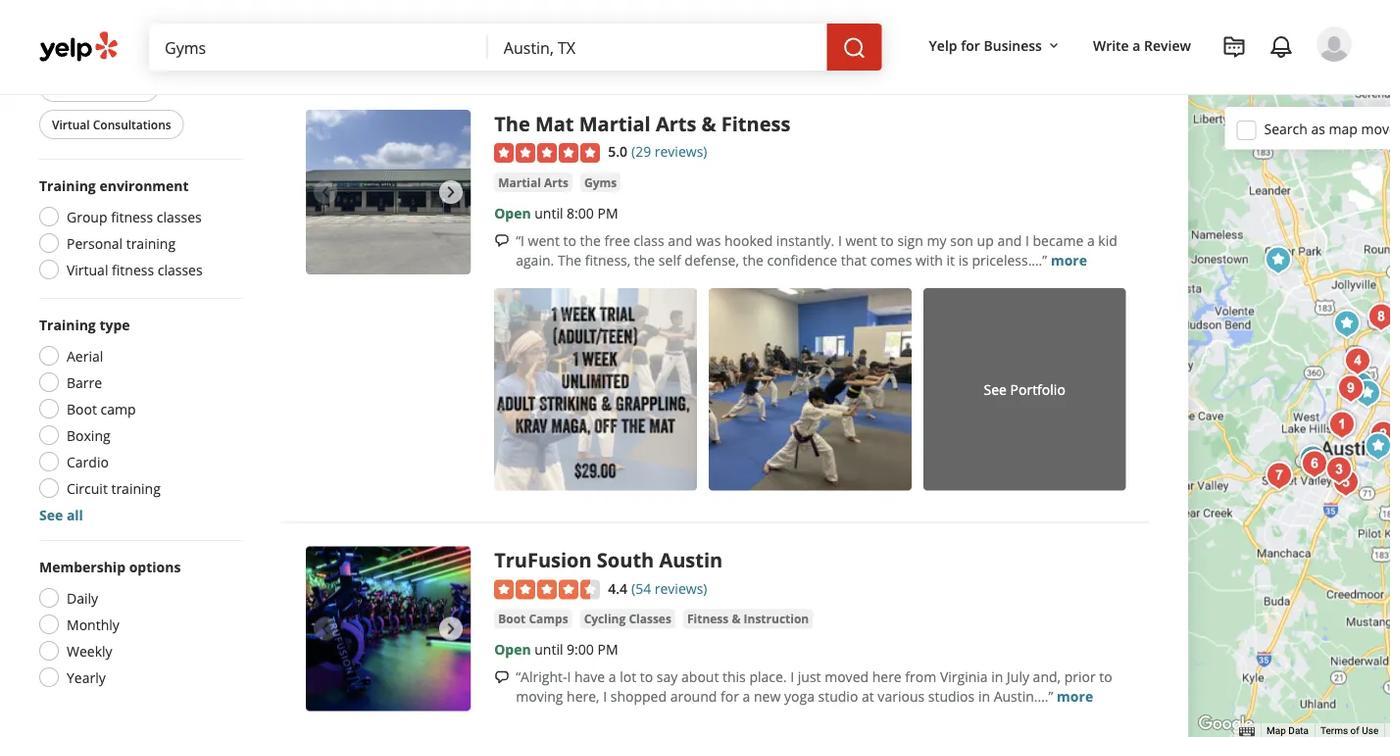 Task type: locate. For each thing, give the bounding box(es) containing it.
1 horizontal spatial &
[[732, 611, 741, 627]]

a left new at right bottom
[[743, 687, 751, 706]]

0 horizontal spatial went
[[528, 231, 560, 249]]

austin simply fit image
[[1332, 369, 1371, 408]]

4.4 star rating image
[[494, 580, 600, 599]]

2 training from the top
[[39, 315, 96, 334]]

map data
[[1267, 725, 1309, 737]]

again.
[[516, 250, 554, 269]]

0 vertical spatial option group
[[33, 176, 243, 285]]

camps
[[529, 611, 568, 627]]

& left instruction
[[732, 611, 741, 627]]

fitness,
[[585, 250, 631, 269]]

1 vertical spatial fitness
[[112, 260, 154, 279]]

0 vertical spatial fitness
[[111, 207, 153, 226]]

0 horizontal spatial none field
[[165, 36, 472, 58]]

trufusion south austin image
[[1294, 440, 1333, 479], [306, 547, 471, 712]]

16 speech v2 image for the
[[494, 233, 510, 249]]

son
[[951, 231, 974, 249]]

class
[[634, 231, 665, 249]]

1 option group from the top
[[33, 176, 243, 285]]

say
[[657, 668, 678, 686]]

1 vertical spatial more link
[[1057, 687, 1094, 706]]

more
[[1051, 250, 1088, 269], [1057, 687, 1094, 706]]

0 horizontal spatial for
[[721, 687, 739, 706]]

1 vertical spatial option group
[[33, 315, 243, 525]]

was
[[696, 231, 721, 249]]

open up "i
[[494, 203, 531, 222]]

1 horizontal spatial for
[[961, 36, 981, 54]]

july
[[1007, 668, 1030, 686]]

1 reviews) from the top
[[655, 142, 708, 161]]

option group
[[33, 176, 243, 285], [33, 315, 243, 525], [33, 557, 243, 693]]

environment
[[99, 176, 189, 195]]

trufusion
[[494, 547, 592, 574]]

1 none field from the left
[[165, 36, 472, 58]]

(29 reviews) link
[[632, 140, 708, 161]]

1 until from the top
[[535, 203, 563, 222]]

comes
[[870, 250, 912, 269]]

open until 9:00 pm
[[494, 640, 618, 659]]

i
[[838, 231, 842, 249], [1026, 231, 1030, 249], [567, 668, 571, 686], [791, 668, 794, 686], [603, 687, 607, 706]]

0 vertical spatial next image
[[439, 181, 463, 204]]

1 vertical spatial see
[[39, 506, 63, 524]]

and,
[[1033, 668, 1061, 686]]

notifications image
[[1270, 35, 1294, 59]]

none field near
[[504, 36, 812, 58]]

1 vertical spatial for
[[721, 687, 739, 706]]

fitness & instruction
[[687, 611, 809, 627]]

cycling classes button
[[580, 609, 676, 629]]

0 horizontal spatial trufusion south austin image
[[306, 547, 471, 712]]

previous image for the mat martial arts & fitness
[[314, 181, 337, 204]]

see left portfolio
[[984, 380, 1007, 399]]

martial arts link
[[494, 172, 573, 192]]

for inside button
[[961, 36, 981, 54]]

pm for south
[[598, 640, 618, 659]]

previous image
[[314, 181, 337, 204], [314, 617, 337, 641]]

2 none field from the left
[[504, 36, 812, 58]]

martial down 5 star rating image
[[498, 174, 541, 190]]

weekly
[[67, 642, 112, 660]]

slideshow element for the
[[306, 110, 471, 275]]

2 16 speech v2 image from the top
[[494, 670, 510, 686]]

fast-
[[52, 42, 79, 58]]

use
[[1362, 725, 1379, 737]]

1 vertical spatial request
[[52, 79, 98, 95]]

1 horizontal spatial went
[[846, 231, 877, 249]]

&
[[702, 110, 716, 137], [732, 611, 741, 627]]

option group containing membership options
[[33, 557, 243, 693]]

2 slideshow element from the top
[[306, 547, 471, 712]]

& inside button
[[732, 611, 741, 627]]

1 vertical spatial previous image
[[314, 617, 337, 641]]

new
[[754, 687, 781, 706]]

1 horizontal spatial none field
[[504, 36, 812, 58]]

1 vertical spatial training
[[39, 315, 96, 334]]

0 horizontal spatial the
[[494, 110, 530, 137]]

0 horizontal spatial arts
[[544, 174, 569, 190]]

2 reviews) from the top
[[655, 579, 708, 598]]

trufusion south austin link
[[494, 547, 723, 574]]

1 slideshow element from the top
[[306, 110, 471, 275]]

more link down became
[[1051, 250, 1088, 269]]

and up priceless.…" on the right of page
[[998, 231, 1022, 249]]

None field
[[165, 36, 472, 58], [504, 36, 812, 58]]

boot for boot camp
[[67, 400, 97, 418]]

more for the mat martial arts & fitness
[[1051, 250, 1088, 269]]

classes for group fitness classes
[[157, 207, 202, 226]]

self
[[659, 250, 681, 269]]

the inside "i went to the free class and was hooked instantly. i went to sign my son up and i became a kid again. the fitness, the self defense, the confidence that comes with it is priceless.…"
[[558, 250, 582, 269]]

fev - iron vault gym image
[[1296, 445, 1335, 484], [1296, 445, 1335, 484]]

training up aerial
[[39, 315, 96, 334]]

request a quote
[[52, 79, 146, 95]]

0 vertical spatial for
[[961, 36, 981, 54]]

(54 reviews)
[[632, 579, 708, 598]]

the left mat
[[494, 110, 530, 137]]

1 training from the top
[[39, 176, 96, 195]]

slideshow element
[[306, 110, 471, 275], [306, 547, 471, 712]]

fitness
[[111, 207, 153, 226], [112, 260, 154, 279]]

0 horizontal spatial &
[[702, 110, 716, 137]]

1 vertical spatial martial
[[498, 174, 541, 190]]

1 vertical spatial slideshow element
[[306, 547, 471, 712]]

1 horizontal spatial trufusion south austin image
[[1294, 440, 1333, 479]]

0 vertical spatial martial
[[579, 110, 651, 137]]

4.4
[[608, 579, 628, 598]]

this
[[723, 668, 746, 686]]

0 horizontal spatial in
[[979, 687, 991, 706]]

1 vertical spatial training
[[111, 479, 161, 498]]

0 vertical spatial open
[[494, 203, 531, 222]]

pm for mat
[[598, 203, 618, 222]]

reviews) inside "link"
[[655, 579, 708, 598]]

with
[[916, 250, 943, 269]]

9:00
[[567, 640, 594, 659]]

studios
[[929, 687, 975, 706]]

boot
[[67, 400, 97, 418], [498, 611, 526, 627]]

1 horizontal spatial boot
[[498, 611, 526, 627]]

1 vertical spatial virtual
[[67, 260, 108, 279]]

boot left the camps
[[498, 611, 526, 627]]

1 vertical spatial arts
[[544, 174, 569, 190]]

see portfolio
[[984, 380, 1066, 399]]

moving
[[516, 687, 563, 706]]

that
[[841, 250, 867, 269]]

1 vertical spatial &
[[732, 611, 741, 627]]

next image left 'boot camps' button
[[439, 617, 463, 641]]

0 vertical spatial more link
[[1051, 250, 1088, 269]]

arts down 5 star rating image
[[544, 174, 569, 190]]

1 vertical spatial boot
[[498, 611, 526, 627]]

membership
[[39, 558, 126, 576]]

all
[[67, 506, 83, 524]]

next image
[[439, 181, 463, 204], [439, 617, 463, 641]]

2 pm from the top
[[598, 640, 618, 659]]

trufusion south austin image inside the map region
[[1294, 440, 1333, 479]]

classes down personal training
[[158, 260, 203, 279]]

& up (29 reviews) link
[[702, 110, 716, 137]]

training
[[126, 234, 176, 253], [111, 479, 161, 498]]

1 16 speech v2 image from the top
[[494, 233, 510, 249]]

1 vertical spatial the
[[558, 250, 582, 269]]

i right here, at left
[[603, 687, 607, 706]]

reviews) for austin
[[655, 579, 708, 598]]

the right again.
[[558, 250, 582, 269]]

0 vertical spatial fitness
[[722, 110, 791, 137]]

0 vertical spatial &
[[702, 110, 716, 137]]

1 vertical spatial fitness
[[687, 611, 729, 627]]

see left the all
[[39, 506, 63, 524]]

classes down environment
[[157, 207, 202, 226]]

1 horizontal spatial martial
[[579, 110, 651, 137]]

more link
[[1051, 250, 1088, 269], [1057, 687, 1094, 706]]

0 vertical spatial until
[[535, 203, 563, 222]]

2 next image from the top
[[439, 617, 463, 641]]

pm
[[598, 203, 618, 222], [598, 640, 618, 659]]

arts
[[656, 110, 697, 137], [544, 174, 569, 190]]

personal training
[[67, 234, 176, 253]]

fitness inside button
[[687, 611, 729, 627]]

until up "alright-
[[535, 640, 563, 659]]

0 vertical spatial in
[[992, 668, 1004, 686]]

training up virtual fitness classes
[[126, 234, 176, 253]]

terms
[[1321, 725, 1349, 737]]

sign
[[898, 231, 924, 249]]

virtual inside virtual consultations button
[[52, 116, 90, 132]]

pm right 9:00
[[598, 640, 618, 659]]

2 previous image from the top
[[314, 617, 337, 641]]

classes
[[629, 611, 672, 627]]

boxing
[[67, 426, 110, 445]]

0 vertical spatial the
[[494, 110, 530, 137]]

east austin athletic club image
[[1359, 427, 1392, 466]]

a left quote
[[101, 79, 108, 95]]

training right circuit
[[111, 479, 161, 498]]

see all
[[39, 506, 83, 524]]

1 vertical spatial next image
[[439, 617, 463, 641]]

until left 8:00
[[535, 203, 563, 222]]

more link down prior
[[1057, 687, 1094, 706]]

0 vertical spatial pm
[[598, 203, 618, 222]]

boot for boot camps
[[498, 611, 526, 627]]

boot down "barre"
[[67, 400, 97, 418]]

martial up 5.0 link
[[579, 110, 651, 137]]

more down prior
[[1057, 687, 1094, 706]]

(54
[[632, 579, 651, 598]]

2 option group from the top
[[33, 315, 243, 525]]

2 vertical spatial option group
[[33, 557, 243, 693]]

about
[[682, 668, 719, 686]]

3 option group from the top
[[33, 557, 243, 693]]

went up again.
[[528, 231, 560, 249]]

see for see portfolio
[[984, 380, 1007, 399]]

a inside "i went to the free class and was hooked instantly. i went to sign my son up and i became a kid again. the fitness, the self defense, the confidence that comes with it is priceless.…"
[[1088, 231, 1095, 249]]

in
[[992, 668, 1004, 686], [979, 687, 991, 706]]

1 horizontal spatial see
[[984, 380, 1007, 399]]

0 vertical spatial previous image
[[314, 181, 337, 204]]

fitness & instruction link
[[683, 609, 813, 629]]

1 vertical spatial classes
[[158, 260, 203, 279]]

1 open from the top
[[494, 203, 531, 222]]

2 open from the top
[[494, 640, 531, 659]]

0 vertical spatial more
[[1051, 250, 1088, 269]]

0 vertical spatial arts
[[656, 110, 697, 137]]

until for trufusion
[[535, 640, 563, 659]]

none field find
[[165, 36, 472, 58]]

0 vertical spatial training
[[39, 176, 96, 195]]

pm right 8:00
[[598, 203, 618, 222]]

fitness connection image
[[1381, 294, 1392, 333]]

write a review link
[[1086, 27, 1199, 63]]

0 vertical spatial reviews)
[[655, 142, 708, 161]]

None search field
[[149, 24, 886, 71]]

1 vertical spatial reviews)
[[655, 579, 708, 598]]

quote
[[111, 79, 146, 95]]

16 speech v2 image for trufusion
[[494, 670, 510, 686]]

for right yelp
[[961, 36, 981, 54]]

request for request information
[[950, 29, 1013, 52]]

1 vertical spatial pm
[[598, 640, 618, 659]]

projects image
[[1223, 35, 1246, 59]]

more down became
[[1051, 250, 1088, 269]]

1 vertical spatial open
[[494, 640, 531, 659]]

for down this
[[721, 687, 739, 706]]

0 vertical spatial classes
[[157, 207, 202, 226]]

it
[[947, 250, 955, 269]]

see for see all
[[39, 506, 63, 524]]

information
[[1017, 29, 1108, 52]]

more link for trufusion south austin
[[1057, 687, 1094, 706]]

virtual consultations button
[[39, 110, 184, 139]]

options
[[129, 558, 181, 576]]

open for trufusion
[[494, 640, 531, 659]]

classes
[[157, 207, 202, 226], [158, 260, 203, 279]]

fitness up personal training
[[111, 207, 153, 226]]

map
[[1329, 119, 1358, 138]]

0 vertical spatial boot
[[67, 400, 97, 418]]

big tex gym image
[[1362, 298, 1392, 337]]

austin.…"
[[994, 687, 1054, 706]]

daily
[[67, 589, 98, 608]]

the mat martial arts & fitness image
[[306, 110, 471, 275], [1259, 241, 1299, 280]]

yearly
[[67, 668, 106, 687]]

1 vertical spatial more
[[1057, 687, 1094, 706]]

instruction
[[744, 611, 809, 627]]

reviews) right (29
[[655, 142, 708, 161]]

2 until from the top
[[535, 640, 563, 659]]

0 vertical spatial request
[[950, 29, 1013, 52]]

lot
[[620, 668, 637, 686]]

virtual down personal
[[67, 260, 108, 279]]

0 horizontal spatial the mat martial arts & fitness image
[[306, 110, 471, 275]]

yelp for business
[[929, 36, 1042, 54]]

sondra lieder - personal trainer image
[[1349, 374, 1388, 413]]

request
[[950, 29, 1013, 52], [52, 79, 98, 95]]

0 vertical spatial virtual
[[52, 116, 90, 132]]

1 horizontal spatial request
[[950, 29, 1013, 52]]

virtual down request a quote button
[[52, 116, 90, 132]]

in left "july"
[[992, 668, 1004, 686]]

yelp for business button
[[921, 27, 1070, 63]]

went up that
[[846, 231, 877, 249]]

5.0 link
[[608, 140, 628, 161]]

0 horizontal spatial request
[[52, 79, 98, 95]]

5 star rating image
[[494, 143, 600, 163]]

fitness for virtual
[[112, 260, 154, 279]]

a left "lot"
[[609, 668, 616, 686]]

16 speech v2 image left "i
[[494, 233, 510, 249]]

fitness down personal training
[[112, 260, 154, 279]]

0 vertical spatial trufusion south austin image
[[1294, 440, 1333, 479]]

i left have
[[567, 668, 571, 686]]

0 vertical spatial slideshow element
[[306, 110, 471, 275]]

1 next image from the top
[[439, 181, 463, 204]]

virtual for virtual consultations
[[52, 116, 90, 132]]

search
[[1265, 119, 1308, 138]]

training for circuit training
[[111, 479, 161, 498]]

for inside "alright-i have a lot to say about this place. i just moved here from virginia in july and, prior to moving here, i shopped around for a new yoga studio at various studios in austin.…"
[[721, 687, 739, 706]]

reviews) down the austin
[[655, 579, 708, 598]]

prior
[[1065, 668, 1096, 686]]

2 and from the left
[[998, 231, 1022, 249]]

fitness for group
[[111, 207, 153, 226]]

arts up (29 reviews) link
[[656, 110, 697, 137]]

16 speech v2 image
[[494, 233, 510, 249], [494, 670, 510, 686]]

1 previous image from the top
[[314, 181, 337, 204]]

16 speech v2 image left "alright-
[[494, 670, 510, 686]]

0 vertical spatial see
[[984, 380, 1007, 399]]

1 vertical spatial 16 speech v2 image
[[494, 670, 510, 686]]

a right write
[[1133, 36, 1141, 54]]

1 horizontal spatial and
[[998, 231, 1022, 249]]

boot inside button
[[498, 611, 526, 627]]

1 vertical spatial until
[[535, 640, 563, 659]]

0 horizontal spatial boot
[[67, 400, 97, 418]]

1 horizontal spatial in
[[992, 668, 1004, 686]]

0 vertical spatial 16 speech v2 image
[[494, 233, 510, 249]]

in down virginia
[[979, 687, 991, 706]]

training up 'group'
[[39, 176, 96, 195]]

0 horizontal spatial martial
[[498, 174, 541, 190]]

1 horizontal spatial the
[[558, 250, 582, 269]]

the down hooked
[[743, 250, 764, 269]]

option group containing training environment
[[33, 176, 243, 285]]

training for personal training
[[126, 234, 176, 253]]

0 horizontal spatial see
[[39, 506, 63, 524]]

the down class
[[634, 250, 655, 269]]

a
[[1133, 36, 1141, 54], [101, 79, 108, 95], [1088, 231, 1095, 249], [609, 668, 616, 686], [743, 687, 751, 706]]

request a quote button
[[39, 73, 159, 102]]

responding
[[79, 42, 143, 58]]

open down 'boot camps' button
[[494, 640, 531, 659]]

0 horizontal spatial and
[[668, 231, 693, 249]]

a left kid
[[1088, 231, 1095, 249]]

0 vertical spatial training
[[126, 234, 176, 253]]

1 pm from the top
[[598, 203, 618, 222]]

move
[[1362, 119, 1392, 138]]

to down 8:00
[[563, 231, 577, 249]]

and up 'self'
[[668, 231, 693, 249]]

next image left martial arts link
[[439, 181, 463, 204]]

previous image for trufusion south austin
[[314, 617, 337, 641]]

option group containing training type
[[33, 315, 243, 525]]

the up fitness,
[[580, 231, 601, 249]]



Task type: describe. For each thing, give the bounding box(es) containing it.
search image
[[843, 36, 867, 60]]

request information button
[[932, 19, 1126, 62]]

just
[[798, 668, 821, 686]]

(54 reviews) link
[[632, 577, 708, 598]]

boot camps link
[[494, 609, 572, 629]]

fitness & instruction button
[[683, 609, 813, 629]]

virtual for virtual fitness classes
[[67, 260, 108, 279]]

sway physical therapy & wellness image
[[1359, 427, 1392, 466]]

write a review
[[1093, 36, 1192, 54]]

to up comes
[[881, 231, 894, 249]]

as
[[1312, 119, 1326, 138]]

gyms
[[584, 174, 617, 190]]

2 went from the left
[[846, 231, 877, 249]]

16 chevron down v2 image
[[1046, 38, 1062, 54]]

martial inside button
[[498, 174, 541, 190]]

onnit gym - austin, tx image
[[1327, 463, 1366, 503]]

i left just at bottom right
[[791, 668, 794, 686]]

review
[[1145, 36, 1192, 54]]

1 and from the left
[[668, 231, 693, 249]]

1 vertical spatial trufusion south austin image
[[306, 547, 471, 712]]

reviews) for martial
[[655, 142, 708, 161]]

request for request a quote
[[52, 79, 98, 95]]

consultations
[[93, 116, 171, 132]]

training for aerial
[[39, 315, 96, 334]]

classes for virtual fitness classes
[[158, 260, 203, 279]]

monthly
[[67, 615, 119, 634]]

map
[[1267, 725, 1287, 737]]

have
[[575, 668, 605, 686]]

the mat martial arts & fitness link
[[494, 110, 791, 137]]

data
[[1289, 725, 1309, 737]]

lift atx image
[[1364, 415, 1392, 455]]

1 vertical spatial in
[[979, 687, 991, 706]]

cycling classes link
[[580, 609, 676, 629]]

mat
[[535, 110, 574, 137]]

1 horizontal spatial the mat martial arts & fitness image
[[1259, 241, 1299, 280]]

of
[[1351, 725, 1360, 737]]

user actions element
[[914, 25, 1380, 145]]

gyms link
[[581, 172, 621, 192]]

Near text field
[[504, 36, 812, 58]]

arts inside button
[[544, 174, 569, 190]]

is
[[959, 250, 969, 269]]

castle hill fitness image
[[1323, 406, 1362, 445]]

from
[[906, 668, 937, 686]]

yelp
[[929, 36, 958, 54]]

tls atx global image
[[1328, 305, 1367, 344]]

next image for trufusion
[[439, 617, 463, 641]]

1 horizontal spatial the
[[634, 250, 655, 269]]

more for trufusion south austin
[[1057, 687, 1094, 706]]

(29 reviews)
[[632, 142, 708, 161]]

to right "lot"
[[640, 668, 653, 686]]

"alright-
[[516, 668, 567, 686]]

fast-responding button
[[39, 35, 156, 65]]

boot camps
[[498, 611, 568, 627]]

i up priceless.…" on the right of page
[[1026, 231, 1030, 249]]

open until 8:00 pm
[[494, 203, 618, 222]]

shopped
[[611, 687, 667, 706]]

see all button
[[39, 506, 83, 524]]

search as map move
[[1265, 119, 1392, 138]]

map data button
[[1267, 724, 1309, 737]]

aerial
[[67, 347, 103, 365]]

yoga
[[785, 687, 815, 706]]

Find text field
[[165, 36, 472, 58]]

camp
[[101, 400, 136, 418]]

place.
[[750, 668, 787, 686]]

a inside button
[[101, 79, 108, 95]]

google image
[[1194, 712, 1259, 737]]

keyboard shortcuts image
[[1240, 727, 1255, 737]]

gyms button
[[581, 172, 621, 192]]

around
[[670, 687, 717, 706]]

life time image
[[1260, 457, 1300, 496]]

instantly.
[[777, 231, 835, 249]]

i up that
[[838, 231, 842, 249]]

kid
[[1099, 231, 1118, 249]]

1 horizontal spatial arts
[[656, 110, 697, 137]]

my
[[927, 231, 947, 249]]

confidence
[[767, 250, 838, 269]]

until for the
[[535, 203, 563, 222]]

up
[[977, 231, 994, 249]]

fast-responding
[[52, 42, 143, 58]]

slideshow element for trufusion
[[306, 547, 471, 712]]

atomic athlete image
[[1320, 451, 1359, 490]]

hit athletic image
[[1339, 342, 1378, 381]]

free
[[605, 231, 630, 249]]

cycling classes
[[584, 611, 672, 627]]

grassiron image
[[1342, 366, 1381, 406]]

boot camp
[[67, 400, 136, 418]]

0 horizontal spatial the
[[580, 231, 601, 249]]

to right prior
[[1100, 668, 1113, 686]]

virginia
[[940, 668, 988, 686]]

moved
[[825, 668, 869, 686]]

2 horizontal spatial the
[[743, 250, 764, 269]]

boot camps button
[[494, 609, 572, 629]]

next image for the
[[439, 181, 463, 204]]

open for the
[[494, 203, 531, 222]]

more link for the mat martial arts & fitness
[[1051, 250, 1088, 269]]

south
[[597, 547, 654, 574]]

here,
[[567, 687, 600, 706]]

8:00
[[567, 203, 594, 222]]

austin
[[659, 547, 723, 574]]

martial arts
[[498, 174, 569, 190]]

virtual fitness classes
[[67, 260, 203, 279]]

1 went from the left
[[528, 231, 560, 249]]

castle hill fitness image
[[1323, 406, 1362, 445]]

training for group fitness classes
[[39, 176, 96, 195]]

here
[[873, 668, 902, 686]]

business
[[984, 36, 1042, 54]]

personal
[[67, 234, 123, 253]]

ruby a. image
[[1317, 26, 1352, 62]]

terms of use link
[[1321, 725, 1379, 737]]

virtual consultations
[[52, 116, 171, 132]]

terms of use
[[1321, 725, 1379, 737]]

see portfolio link
[[924, 288, 1126, 491]]

studio
[[818, 687, 858, 706]]

5.0
[[608, 142, 628, 161]]

group fitness classes
[[67, 207, 202, 226]]

map region
[[1104, 48, 1392, 737]]



Task type: vqa. For each thing, say whether or not it's contained in the screenshot.
"266"
no



